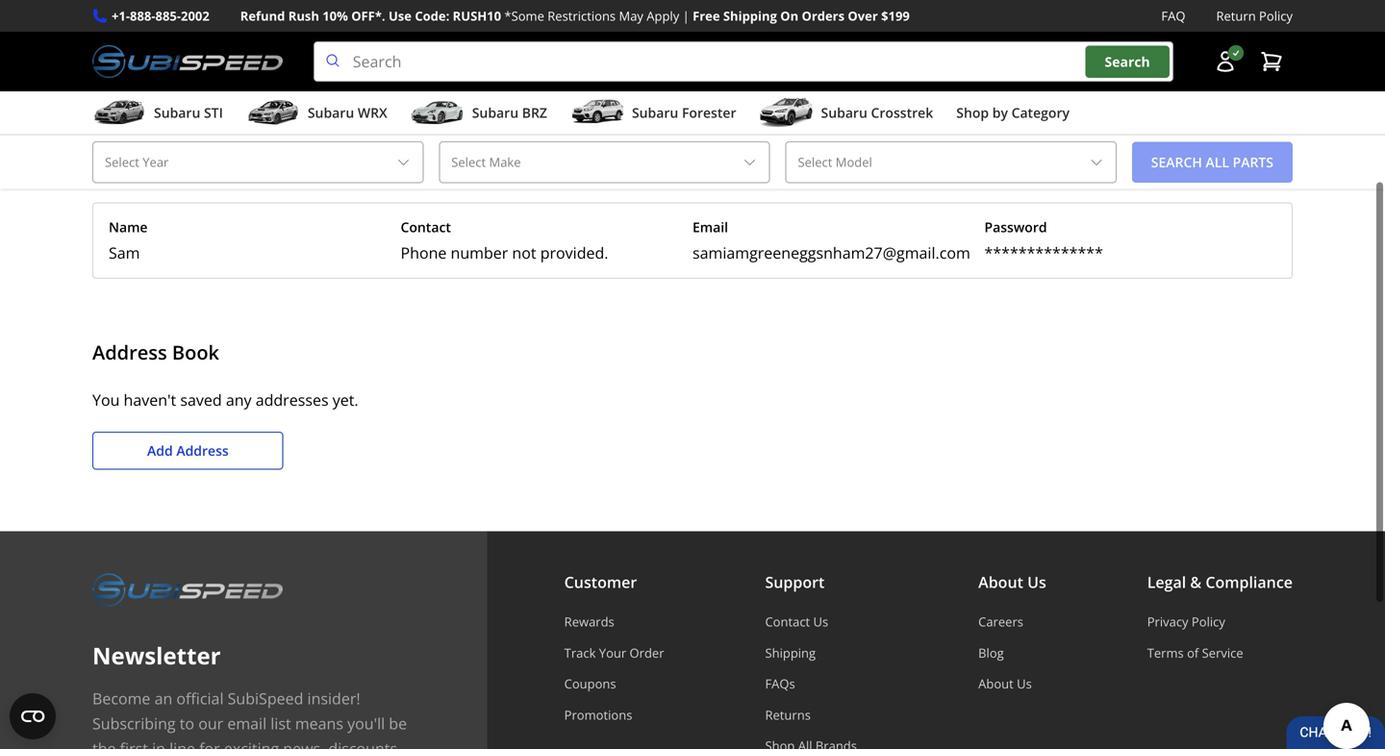 Task type: locate. For each thing, give the bounding box(es) containing it.
0 vertical spatial yet.
[[313, 75, 338, 95]]

orders
[[802, 7, 845, 25]]

1 vertical spatial order
[[630, 644, 664, 662]]

5 subaru from the left
[[821, 104, 868, 122]]

provided.
[[540, 243, 608, 263]]

for
[[199, 738, 220, 749]]

2 subaru from the left
[[308, 104, 354, 122]]

1 vertical spatial subispeed logo image
[[92, 570, 283, 610]]

track your order link
[[564, 644, 664, 662]]

subispeed logo image down 2002
[[92, 41, 283, 82]]

0 vertical spatial contact
[[401, 218, 451, 236]]

return
[[1216, 7, 1256, 25]]

add address link
[[92, 432, 284, 470]]

contact for us
[[765, 613, 810, 631]]

2 subispeed logo image from the top
[[92, 570, 283, 610]]

to
[[180, 713, 194, 734]]

address right add
[[176, 442, 229, 460]]

subaru crosstrek button
[[760, 95, 933, 134]]

careers link
[[979, 613, 1046, 631]]

1 vertical spatial address
[[176, 442, 229, 460]]

1 haven't from the top
[[124, 75, 176, 95]]

1 you from the top
[[92, 75, 120, 95]]

policy right return
[[1259, 7, 1293, 25]]

0 vertical spatial any
[[232, 75, 257, 95]]

become
[[92, 688, 150, 709]]

2 haven't from the top
[[124, 390, 176, 410]]

888-
[[130, 7, 155, 25]]

0 vertical spatial haven't
[[124, 75, 176, 95]]

subaru for subaru sti
[[154, 104, 200, 122]]

about
[[979, 572, 1024, 593], [979, 675, 1014, 693]]

rewards
[[564, 613, 615, 631]]

legal & compliance
[[1147, 572, 1293, 593]]

1 vertical spatial yet.
[[333, 390, 358, 410]]

any
[[232, 75, 257, 95], [226, 390, 252, 410]]

you down address book
[[92, 390, 120, 410]]

name
[[109, 218, 148, 236]]

subaru forester button
[[570, 95, 736, 134]]

0 vertical spatial us
[[1028, 572, 1046, 593]]

3 subaru from the left
[[472, 104, 519, 122]]

1 vertical spatial any
[[226, 390, 252, 410]]

you for you haven't placed any orders yet.
[[92, 75, 120, 95]]

code:
[[415, 7, 450, 25]]

about up careers
[[979, 572, 1024, 593]]

*some
[[505, 7, 544, 25]]

search input field
[[313, 41, 1174, 82]]

policy for privacy policy
[[1192, 613, 1226, 631]]

any up a subaru wrx thumbnail image
[[232, 75, 257, 95]]

compliance
[[1206, 572, 1293, 593]]

us down blog 'link'
[[1017, 675, 1032, 693]]

subaru crosstrek
[[821, 104, 933, 122]]

contact down support
[[765, 613, 810, 631]]

0 vertical spatial policy
[[1259, 7, 1293, 25]]

contact for phone
[[401, 218, 451, 236]]

subaru left sti
[[154, 104, 200, 122]]

service
[[1202, 644, 1244, 662]]

subaru left brz
[[472, 104, 519, 122]]

subaru inside "dropdown button"
[[308, 104, 354, 122]]

us
[[1028, 572, 1046, 593], [813, 613, 829, 631], [1017, 675, 1032, 693]]

track
[[564, 644, 596, 662]]

yet.
[[313, 75, 338, 95], [333, 390, 358, 410]]

1 horizontal spatial contact
[[765, 613, 810, 631]]

not
[[512, 243, 536, 263]]

address left book
[[92, 339, 167, 366]]

yet. up subaru wrx "dropdown button"
[[313, 75, 338, 95]]

forester
[[682, 104, 736, 122]]

any right saved
[[226, 390, 252, 410]]

list
[[271, 713, 291, 734]]

1 vertical spatial about
[[979, 675, 1014, 693]]

1 vertical spatial contact
[[765, 613, 810, 631]]

your
[[599, 644, 626, 662]]

a subaru forester thumbnail image image
[[570, 98, 624, 127]]

subispeed logo image up newsletter
[[92, 570, 283, 610]]

returns link
[[765, 706, 878, 724]]

subaru left the wrx
[[308, 104, 354, 122]]

0 vertical spatial you
[[92, 75, 120, 95]]

address
[[92, 339, 167, 366], [176, 442, 229, 460]]

by
[[993, 104, 1008, 122]]

any for placed
[[232, 75, 257, 95]]

book
[[172, 339, 219, 366]]

1 vertical spatial you
[[92, 390, 120, 410]]

order right your
[[630, 644, 664, 662]]

haven't up subaru sti dropdown button
[[124, 75, 176, 95]]

2 vertical spatial us
[[1017, 675, 1032, 693]]

addresses
[[256, 390, 329, 410]]

1 subaru from the left
[[154, 104, 200, 122]]

of
[[1187, 644, 1199, 662]]

0 vertical spatial order
[[92, 28, 147, 54]]

us for contact us link
[[813, 613, 829, 631]]

1 horizontal spatial policy
[[1259, 7, 1293, 25]]

shipping left on
[[723, 7, 777, 25]]

1 horizontal spatial address
[[176, 442, 229, 460]]

on
[[780, 7, 799, 25]]

1 about us from the top
[[979, 572, 1046, 593]]

email
[[227, 713, 267, 734]]

in
[[152, 738, 165, 749]]

subaru left forester
[[632, 104, 679, 122]]

us for about us link
[[1017, 675, 1032, 693]]

rush10
[[453, 7, 501, 25]]

1 vertical spatial us
[[813, 613, 829, 631]]

rewards link
[[564, 613, 664, 631]]

policy up terms of service link
[[1192, 613, 1226, 631]]

samiamgreeneggsnham27@gmail.com
[[693, 243, 971, 263]]

0 vertical spatial subispeed logo image
[[92, 41, 283, 82]]

refund rush 10% off*. use code: rush10 *some restrictions may apply | free shipping on orders over $199
[[240, 7, 910, 25]]

subaru wrx
[[308, 104, 387, 122]]

shipping down contact us
[[765, 644, 816, 662]]

0 vertical spatial about us
[[979, 572, 1046, 593]]

subispeed logo image
[[92, 41, 283, 82], [92, 570, 283, 610]]

haven't
[[124, 75, 176, 95], [124, 390, 176, 410]]

any for saved
[[226, 390, 252, 410]]

about down blog
[[979, 675, 1014, 693]]

you up 'a subaru sti thumbnail image'
[[92, 75, 120, 95]]

contact up phone
[[401, 218, 451, 236]]

subaru
[[154, 104, 200, 122], [308, 104, 354, 122], [472, 104, 519, 122], [632, 104, 679, 122], [821, 104, 868, 122]]

contact inside "contact phone number not provided."
[[401, 218, 451, 236]]

password
[[985, 218, 1047, 236]]

policy for return policy
[[1259, 7, 1293, 25]]

you
[[92, 75, 120, 95], [92, 390, 120, 410]]

name sam
[[109, 218, 148, 263]]

0 vertical spatial shipping
[[723, 7, 777, 25]]

shipping link
[[765, 644, 878, 662]]

1 about from the top
[[979, 572, 1024, 593]]

4 subaru from the left
[[632, 104, 679, 122]]

yet. right addresses
[[333, 390, 358, 410]]

orders
[[261, 75, 309, 95]]

subaru right the "a subaru crosstrek thumbnail image"
[[821, 104, 868, 122]]

haven't down address book
[[124, 390, 176, 410]]

1 vertical spatial shipping
[[765, 644, 816, 662]]

faq link
[[1162, 6, 1186, 26]]

over
[[848, 7, 878, 25]]

0 horizontal spatial contact
[[401, 218, 451, 236]]

policy
[[1259, 7, 1293, 25], [1192, 613, 1226, 631]]

first
[[120, 738, 148, 749]]

search
[[1105, 52, 1150, 71]]

become an official subispeed insider! subscribing to our email list means you'll be the first in line for exciting news, discount
[[92, 688, 407, 749]]

shipping
[[723, 7, 777, 25], [765, 644, 816, 662]]

policy inside 'link'
[[1259, 7, 1293, 25]]

account
[[92, 158, 168, 184]]

order history
[[92, 28, 219, 54]]

0 vertical spatial about
[[979, 572, 1024, 593]]

2 you from the top
[[92, 390, 120, 410]]

1 vertical spatial about us
[[979, 675, 1032, 693]]

about us link
[[979, 675, 1046, 693]]

shop
[[957, 104, 989, 122]]

0 horizontal spatial policy
[[1192, 613, 1226, 631]]

**************
[[985, 243, 1103, 263]]

1 vertical spatial haven't
[[124, 390, 176, 410]]

0 horizontal spatial address
[[92, 339, 167, 366]]

select make image
[[742, 155, 758, 170]]

about us up careers link
[[979, 572, 1046, 593]]

about us down blog 'link'
[[979, 675, 1032, 693]]

subaru for subaru wrx
[[308, 104, 354, 122]]

order down +1-
[[92, 28, 147, 54]]

shop by category
[[957, 104, 1070, 122]]

a subaru brz thumbnail image image
[[411, 98, 464, 127]]

category
[[1012, 104, 1070, 122]]

1 vertical spatial policy
[[1192, 613, 1226, 631]]

us up careers link
[[1028, 572, 1046, 593]]

order
[[92, 28, 147, 54], [630, 644, 664, 662]]

Select Year button
[[92, 142, 424, 183]]

us up shipping link
[[813, 613, 829, 631]]

may
[[619, 7, 644, 25]]



Task type: vqa. For each thing, say whether or not it's contained in the screenshot.
Reviews LINK
no



Task type: describe. For each thing, give the bounding box(es) containing it.
be
[[389, 713, 407, 734]]

contact us link
[[765, 613, 878, 631]]

subaru brz button
[[411, 95, 547, 134]]

select model image
[[1089, 155, 1104, 170]]

subscribing
[[92, 713, 176, 734]]

saved
[[180, 390, 222, 410]]

phone
[[401, 243, 447, 263]]

coupons link
[[564, 675, 664, 693]]

contact us
[[765, 613, 829, 631]]

+1-888-885-2002 link
[[112, 6, 209, 26]]

our
[[198, 713, 223, 734]]

2 about us from the top
[[979, 675, 1032, 693]]

add
[[147, 442, 173, 460]]

haven't for placed
[[124, 75, 176, 95]]

careers
[[979, 613, 1024, 631]]

details
[[173, 158, 237, 184]]

wrx
[[358, 104, 387, 122]]

account details
[[92, 158, 237, 184]]

subaru for subaru forester
[[632, 104, 679, 122]]

faqs
[[765, 675, 795, 693]]

sam
[[109, 243, 140, 263]]

subaru for subaru brz
[[472, 104, 519, 122]]

rush
[[288, 7, 319, 25]]

0 vertical spatial address
[[92, 339, 167, 366]]

1 subispeed logo image from the top
[[92, 41, 283, 82]]

line
[[169, 738, 195, 749]]

1 horizontal spatial order
[[630, 644, 664, 662]]

10%
[[323, 7, 348, 25]]

$199
[[881, 7, 910, 25]]

blog link
[[979, 644, 1046, 662]]

a subaru wrx thumbnail image image
[[246, 98, 300, 127]]

free
[[693, 7, 720, 25]]

refund
[[240, 7, 285, 25]]

email samiamgreeneggsnham27@gmail.com
[[693, 218, 971, 263]]

an
[[154, 688, 172, 709]]

customer
[[564, 572, 637, 593]]

terms
[[1147, 644, 1184, 662]]

&
[[1190, 572, 1202, 593]]

add address
[[147, 442, 229, 460]]

exciting
[[224, 738, 279, 749]]

subispeed
[[228, 688, 303, 709]]

faqs link
[[765, 675, 878, 693]]

history
[[152, 28, 219, 54]]

blog
[[979, 644, 1004, 662]]

subaru sti
[[154, 104, 223, 122]]

subaru for subaru crosstrek
[[821, 104, 868, 122]]

news,
[[283, 738, 324, 749]]

number
[[451, 243, 508, 263]]

password **************
[[985, 218, 1103, 263]]

haven't for saved
[[124, 390, 176, 410]]

2002
[[181, 7, 209, 25]]

subaru forester
[[632, 104, 736, 122]]

a subaru crosstrek thumbnail image image
[[760, 98, 813, 127]]

subaru brz
[[472, 104, 547, 122]]

off*.
[[351, 7, 385, 25]]

shop by category button
[[957, 95, 1070, 134]]

means
[[295, 713, 343, 734]]

use
[[389, 7, 412, 25]]

contact phone number not provided.
[[401, 218, 608, 263]]

insider!
[[307, 688, 360, 709]]

restrictions
[[548, 7, 616, 25]]

yet. for you haven't saved any addresses yet.
[[333, 390, 358, 410]]

promotions link
[[564, 706, 664, 724]]

yet. for you haven't placed any orders yet.
[[313, 75, 338, 95]]

privacy policy
[[1147, 613, 1226, 631]]

2 about from the top
[[979, 675, 1014, 693]]

0 horizontal spatial order
[[92, 28, 147, 54]]

privacy policy link
[[1147, 613, 1293, 631]]

Select Make button
[[439, 142, 770, 183]]

return policy
[[1216, 7, 1293, 25]]

terms of service
[[1147, 644, 1244, 662]]

+1-888-885-2002
[[112, 7, 209, 25]]

you for you haven't saved any addresses yet.
[[92, 390, 120, 410]]

official
[[176, 688, 224, 709]]

email
[[693, 218, 728, 236]]

Select Model button
[[786, 142, 1117, 183]]

+1-
[[112, 7, 130, 25]]

privacy
[[1147, 613, 1189, 631]]

open widget image
[[10, 694, 56, 740]]

the
[[92, 738, 116, 749]]

newsletter
[[92, 640, 221, 672]]

track your order
[[564, 644, 664, 662]]

button image
[[1214, 50, 1237, 73]]

you haven't placed any orders yet.
[[92, 75, 338, 95]]

promotions
[[564, 706, 632, 724]]

coupons
[[564, 675, 616, 693]]

select year image
[[396, 155, 411, 170]]

terms of service link
[[1147, 644, 1293, 662]]

subaru wrx button
[[246, 95, 387, 134]]

sti
[[204, 104, 223, 122]]

search button
[[1086, 46, 1170, 78]]

you haven't saved any addresses yet.
[[92, 390, 358, 410]]

a subaru sti thumbnail image image
[[92, 98, 146, 127]]

address book
[[92, 339, 219, 366]]

brz
[[522, 104, 547, 122]]

|
[[683, 7, 690, 25]]



